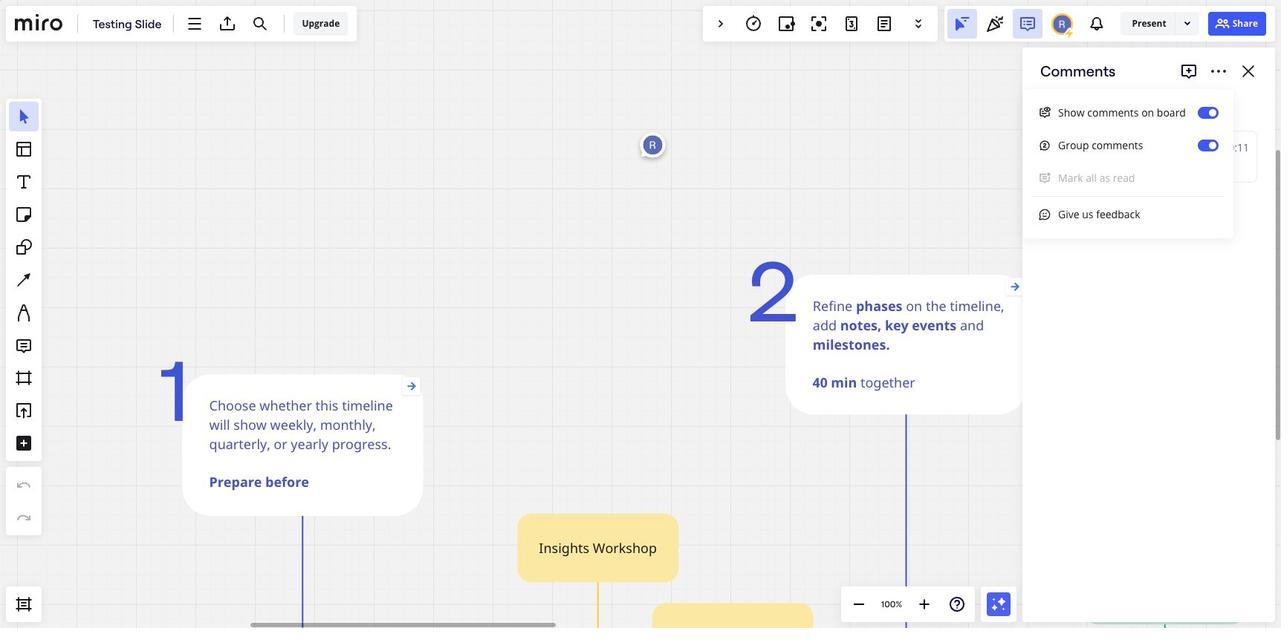 Task type: describe. For each thing, give the bounding box(es) containing it.
search image
[[252, 15, 269, 33]]

board toolbar
[[6, 6, 357, 42]]

hide collaborators' cursors image
[[954, 15, 972, 33]]

collaboration toolbar
[[703, 6, 938, 42]]

comment image
[[1020, 15, 1037, 33]]

communication toolbar
[[945, 6, 1276, 42]]

1 checkbox item from the top
[[1032, 98, 1225, 128]]

open frames image
[[15, 596, 33, 614]]



Task type: locate. For each thing, give the bounding box(es) containing it.
checkbox item
[[1032, 98, 1225, 128], [1032, 131, 1225, 161]]

creation toolbar
[[6, 48, 42, 587]]

1 vertical spatial checkbox item
[[1032, 131, 1225, 161]]

menu item
[[1032, 200, 1225, 230]]

0 vertical spatial checkbox item
[[1032, 98, 1225, 128]]

spagx image
[[1214, 15, 1232, 33], [1182, 17, 1194, 29], [1064, 27, 1076, 39], [1039, 209, 1051, 221]]

hide apps image
[[712, 15, 730, 33]]

main menu image
[[186, 15, 204, 33]]

close image
[[1240, 62, 1258, 80]]

2 checkbox item from the top
[[1032, 131, 1225, 161]]

reactions image
[[987, 15, 1005, 33]]

export this board image
[[219, 15, 237, 33]]

feed image
[[1089, 15, 1107, 33]]



Task type: vqa. For each thing, say whether or not it's contained in the screenshot.
the Open frames "icon"
yes



